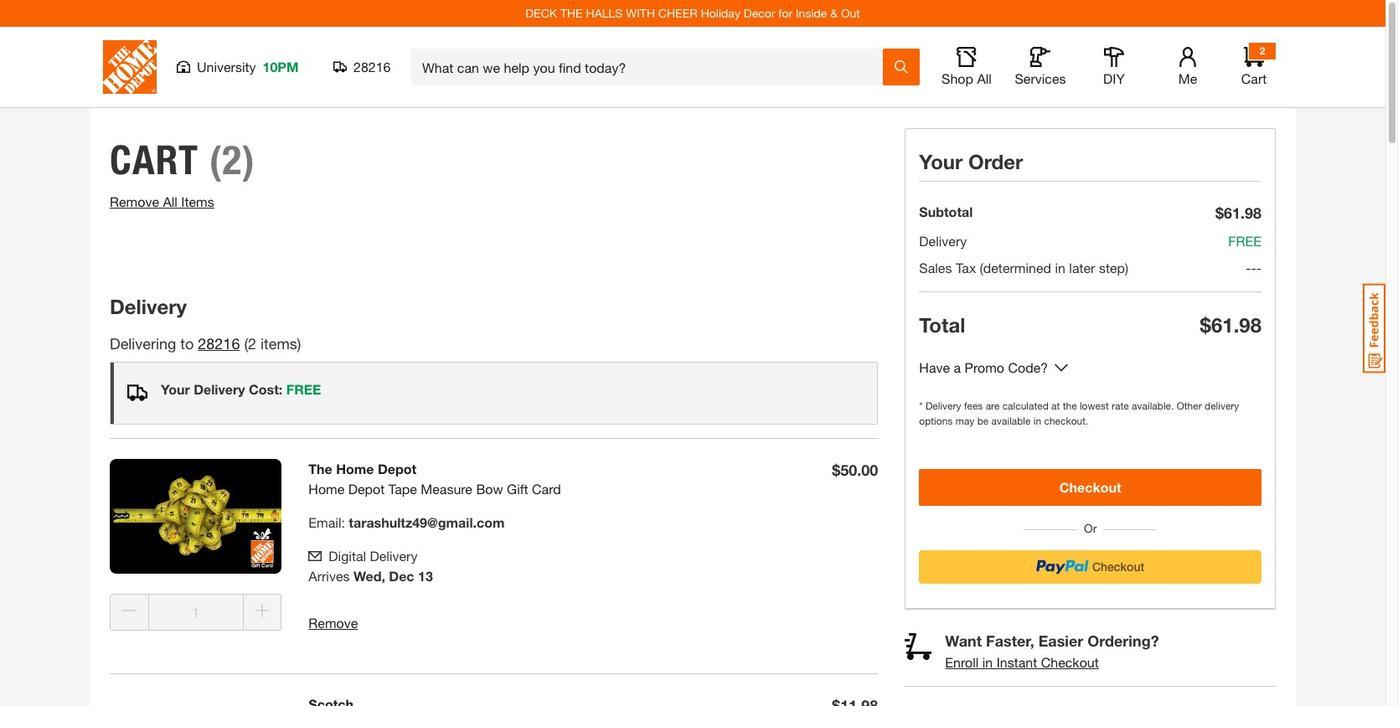 Task type: locate. For each thing, give the bounding box(es) containing it.
at
[[1052, 400, 1060, 412]]

tax
[[956, 260, 977, 276]]

1 horizontal spatial remove
[[309, 615, 358, 631]]

deck the halls with cheer holiday decor for inside & out
[[526, 6, 861, 20]]

home right the the
[[336, 461, 374, 477]]

0 vertical spatial home
[[336, 461, 374, 477]]

depot
[[378, 461, 417, 477], [348, 481, 385, 497]]

delivery for * delivery fees are calculated at the lowest rate available. other delivery options may be available in checkout.
[[926, 400, 962, 412]]

your for your delivery cost: free
[[161, 381, 190, 397]]

0 vertical spatial $61.98
[[1216, 204, 1262, 222]]

order
[[969, 150, 1024, 173]]

1 vertical spatial home
[[309, 481, 345, 497]]

in inside * delivery fees are calculated at the lowest rate available. other delivery options may be available in checkout.
[[1034, 415, 1042, 427]]

tape
[[389, 481, 417, 497]]

28216 button
[[334, 59, 391, 75]]

cheer
[[659, 6, 698, 20]]

want
[[946, 632, 982, 650]]

in down calculated
[[1034, 415, 1042, 427]]

available
[[992, 415, 1031, 427]]

promo
[[965, 360, 1005, 375]]

all for shop
[[978, 70, 992, 86]]

s
[[290, 334, 297, 353]]

checkout.
[[1045, 415, 1089, 427]]

instant
[[997, 655, 1038, 670]]

$61.98 down ---
[[1201, 313, 1262, 337]]

want faster, easier ordering? enroll in instant checkout
[[946, 632, 1160, 670]]

3 - from the left
[[1257, 260, 1262, 276]]

holiday
[[701, 6, 741, 20]]

item
[[261, 334, 290, 353]]

checkout inside button
[[1060, 479, 1122, 495]]

inside
[[796, 6, 827, 20]]

free
[[1229, 233, 1262, 249], [286, 381, 321, 397]]

all right the shop
[[978, 70, 992, 86]]

all inside the shop all button
[[978, 70, 992, 86]]

0 horizontal spatial 28216
[[198, 334, 240, 353]]

deck
[[526, 6, 557, 20]]

tarashultz49@gmail.com
[[349, 515, 505, 531]]

delivering
[[110, 334, 176, 353]]

cart 2
[[1242, 44, 1267, 86]]

checkout
[[1060, 479, 1122, 495], [1042, 655, 1099, 670]]

0 vertical spatial 2
[[1260, 44, 1266, 57]]

1 vertical spatial 2
[[248, 334, 257, 353]]

0 horizontal spatial free
[[286, 381, 321, 397]]

me button
[[1162, 47, 1215, 87]]

arrives wed, dec 13
[[309, 568, 433, 584]]

university
[[197, 59, 256, 75]]

1 vertical spatial depot
[[348, 481, 385, 497]]

home
[[336, 461, 374, 477], [309, 481, 345, 497]]

in left later
[[1056, 260, 1066, 276]]

delivery up options
[[926, 400, 962, 412]]

all left items
[[163, 194, 178, 210]]

0 horizontal spatial all
[[163, 194, 178, 210]]

1 - from the left
[[1247, 260, 1252, 276]]

1 horizontal spatial your
[[920, 150, 963, 173]]

enroll in instant checkout link
[[946, 655, 1099, 670]]

your
[[920, 150, 963, 173], [161, 381, 190, 397]]

subtotal
[[920, 204, 973, 220]]

remove down cart
[[110, 194, 159, 210]]

decrement image
[[123, 605, 136, 618]]

your order
[[920, 150, 1024, 173]]

$61.98 for subtotal
[[1216, 204, 1262, 222]]

1 vertical spatial your
[[161, 381, 190, 397]]

a
[[954, 360, 961, 375]]

$61.98 up ---
[[1216, 204, 1262, 222]]

in right enroll
[[983, 655, 993, 670]]

out
[[841, 6, 861, 20]]

wed,
[[354, 568, 385, 584]]

1 vertical spatial in
[[1034, 415, 1042, 427]]

faster,
[[986, 632, 1035, 650]]

0 vertical spatial 28216
[[354, 59, 391, 75]]

have a promo code? link
[[920, 358, 1049, 379]]

1 vertical spatial 28216
[[198, 334, 240, 353]]

options
[[920, 415, 953, 427]]

0 vertical spatial remove
[[110, 194, 159, 210]]

10pm
[[263, 59, 299, 75]]

bow
[[476, 481, 503, 497]]

2 - from the left
[[1252, 260, 1257, 276]]

-
[[1247, 260, 1252, 276], [1252, 260, 1257, 276], [1257, 260, 1262, 276]]

None text field
[[148, 594, 244, 631]]

0 vertical spatial all
[[978, 70, 992, 86]]

product image
[[110, 459, 282, 574]]

1 horizontal spatial in
[[1034, 415, 1042, 427]]

have
[[920, 360, 950, 375]]

delivery inside * delivery fees are calculated at the lowest rate available. other delivery options may be available in checkout.
[[926, 400, 962, 412]]

2 left 'item'
[[248, 334, 257, 353]]

checkout up or
[[1060, 479, 1122, 495]]

home down the the
[[309, 481, 345, 497]]

later
[[1070, 260, 1096, 276]]

2 up cart
[[1260, 44, 1266, 57]]

cart
[[1242, 70, 1267, 86]]

1 vertical spatial checkout
[[1042, 655, 1099, 670]]

What can we help you find today? search field
[[422, 49, 883, 85]]

all
[[978, 70, 992, 86], [163, 194, 178, 210]]

the home depot logo image
[[103, 40, 157, 94]]

depot up tape
[[378, 461, 417, 477]]

1 vertical spatial free
[[286, 381, 321, 397]]

free right cost:
[[286, 381, 321, 397]]

1 vertical spatial $61.98
[[1201, 313, 1262, 337]]

easier
[[1039, 632, 1084, 650]]

0 horizontal spatial 2
[[248, 334, 257, 353]]

alert
[[110, 362, 879, 425]]

delivery for digital delivery
[[370, 548, 418, 564]]

2 horizontal spatial in
[[1056, 260, 1066, 276]]

delivery inside alert
[[194, 381, 245, 397]]

alert containing your delivery cost:
[[110, 362, 879, 425]]

0 vertical spatial your
[[920, 150, 963, 173]]

checkout down easier
[[1042, 655, 1099, 670]]

1 vertical spatial all
[[163, 194, 178, 210]]

free up ---
[[1229, 233, 1262, 249]]

0 vertical spatial free
[[1229, 233, 1262, 249]]

your down to
[[161, 381, 190, 397]]

dec
[[389, 568, 414, 584]]

2 vertical spatial in
[[983, 655, 993, 670]]

0 horizontal spatial your
[[161, 381, 190, 397]]

delivery up dec
[[370, 548, 418, 564]]

in
[[1056, 260, 1066, 276], [1034, 415, 1042, 427], [983, 655, 993, 670]]

remove for remove
[[309, 615, 358, 631]]

delivery
[[1205, 400, 1240, 412]]

your up subtotal
[[920, 150, 963, 173]]

1 horizontal spatial 28216
[[354, 59, 391, 75]]

1 vertical spatial remove
[[309, 615, 358, 631]]

delivery up 'delivering'
[[110, 295, 187, 318]]

0 horizontal spatial remove
[[110, 194, 159, 210]]

depot left tape
[[348, 481, 385, 497]]

0 vertical spatial in
[[1056, 260, 1066, 276]]

0 horizontal spatial in
[[983, 655, 993, 670]]

28216 inside button
[[354, 59, 391, 75]]

0 vertical spatial checkout
[[1060, 479, 1122, 495]]

arrives
[[309, 568, 350, 584]]

decor
[[744, 6, 776, 20]]

shop
[[942, 70, 974, 86]]

1 horizontal spatial all
[[978, 70, 992, 86]]

delivery down 28216 link
[[194, 381, 245, 397]]

remove down arrives at the left bottom of page
[[309, 615, 358, 631]]

remove
[[110, 194, 159, 210], [309, 615, 358, 631]]

sales
[[920, 260, 952, 276]]

delivery
[[920, 233, 967, 249], [110, 295, 187, 318], [194, 381, 245, 397], [926, 400, 962, 412], [370, 548, 418, 564]]

$61.98
[[1216, 204, 1262, 222], [1201, 313, 1262, 337]]

1 horizontal spatial 2
[[1260, 44, 1266, 57]]

2
[[1260, 44, 1266, 57], [248, 334, 257, 353]]



Task type: vqa. For each thing, say whether or not it's contained in the screenshot.
"---"
yes



Task type: describe. For each thing, give the bounding box(es) containing it.
fees
[[965, 400, 983, 412]]

digital
[[329, 548, 366, 564]]

enroll
[[946, 655, 979, 670]]

services
[[1015, 70, 1066, 86]]

remove all items
[[110, 194, 214, 210]]

the
[[309, 461, 333, 477]]

ordering?
[[1088, 632, 1160, 650]]

sales tax (determined in later step)
[[920, 260, 1129, 276]]

card
[[532, 481, 561, 497]]

lowest
[[1080, 400, 1109, 412]]

your for your order
[[920, 150, 963, 173]]

2 inside cart 2
[[1260, 44, 1266, 57]]

gift
[[507, 481, 529, 497]]

or
[[1078, 521, 1104, 536]]

cart
[[110, 136, 199, 184]]

remove button
[[309, 613, 358, 634]]

1 horizontal spatial free
[[1229, 233, 1262, 249]]

diy
[[1104, 70, 1125, 86]]

0 vertical spatial depot
[[378, 461, 417, 477]]

have a promo code?
[[920, 360, 1049, 375]]

cost:
[[249, 381, 283, 397]]

delivering to 28216 ( 2 item s )
[[110, 334, 301, 353]]

$61.98 for total
[[1201, 313, 1262, 337]]

*
[[920, 400, 923, 412]]

remove all items link
[[110, 194, 214, 210]]

calculated
[[1003, 400, 1049, 412]]

shop all button
[[940, 47, 994, 87]]

shop all
[[942, 70, 992, 86]]

delivery up sales
[[920, 233, 967, 249]]

email: tarashultz49@gmail.com
[[309, 515, 505, 531]]

---
[[1247, 260, 1262, 276]]

delivery for your delivery cost: free
[[194, 381, 245, 397]]

be
[[978, 415, 989, 427]]

university 10pm
[[197, 59, 299, 75]]

&
[[831, 6, 838, 20]]

available.
[[1132, 400, 1174, 412]]

28216 link
[[198, 334, 240, 353]]

checkout inside 'want faster, easier ordering? enroll in instant checkout'
[[1042, 655, 1099, 670]]

all for remove
[[163, 194, 178, 210]]

cart (2)
[[110, 136, 256, 184]]

increment image
[[256, 605, 269, 618]]

measure
[[421, 481, 473, 497]]

step)
[[1099, 260, 1129, 276]]

the home depot home depot tape measure bow gift card
[[309, 461, 561, 497]]

the
[[1063, 400, 1077, 412]]

items
[[181, 194, 214, 210]]

the
[[561, 6, 583, 20]]

email:
[[309, 515, 345, 531]]

services button
[[1014, 47, 1068, 87]]

remove for remove all items
[[110, 194, 159, 210]]

for
[[779, 6, 793, 20]]

digital delivery
[[329, 548, 418, 564]]

to
[[180, 334, 194, 353]]

feedback link image
[[1364, 283, 1386, 374]]

other
[[1177, 400, 1202, 412]]

(
[[244, 334, 248, 353]]

with
[[626, 6, 655, 20]]

13
[[418, 568, 433, 584]]

rate
[[1112, 400, 1130, 412]]

(determined
[[980, 260, 1052, 276]]

checkout button
[[920, 469, 1262, 506]]

diy button
[[1088, 47, 1141, 87]]

in inside 'want faster, easier ordering? enroll in instant checkout'
[[983, 655, 993, 670]]

total
[[920, 313, 966, 337]]

halls
[[586, 6, 623, 20]]

me
[[1179, 70, 1198, 86]]

your delivery cost: free
[[161, 381, 321, 397]]

free inside alert
[[286, 381, 321, 397]]

)
[[297, 334, 301, 353]]

code?
[[1009, 360, 1049, 375]]

are
[[986, 400, 1000, 412]]

* delivery fees are calculated at the lowest rate available. other delivery options may be available in checkout.
[[920, 400, 1240, 427]]

deck the halls with cheer holiday decor for inside & out link
[[526, 6, 861, 20]]

(2)
[[209, 136, 256, 184]]

may
[[956, 415, 975, 427]]



